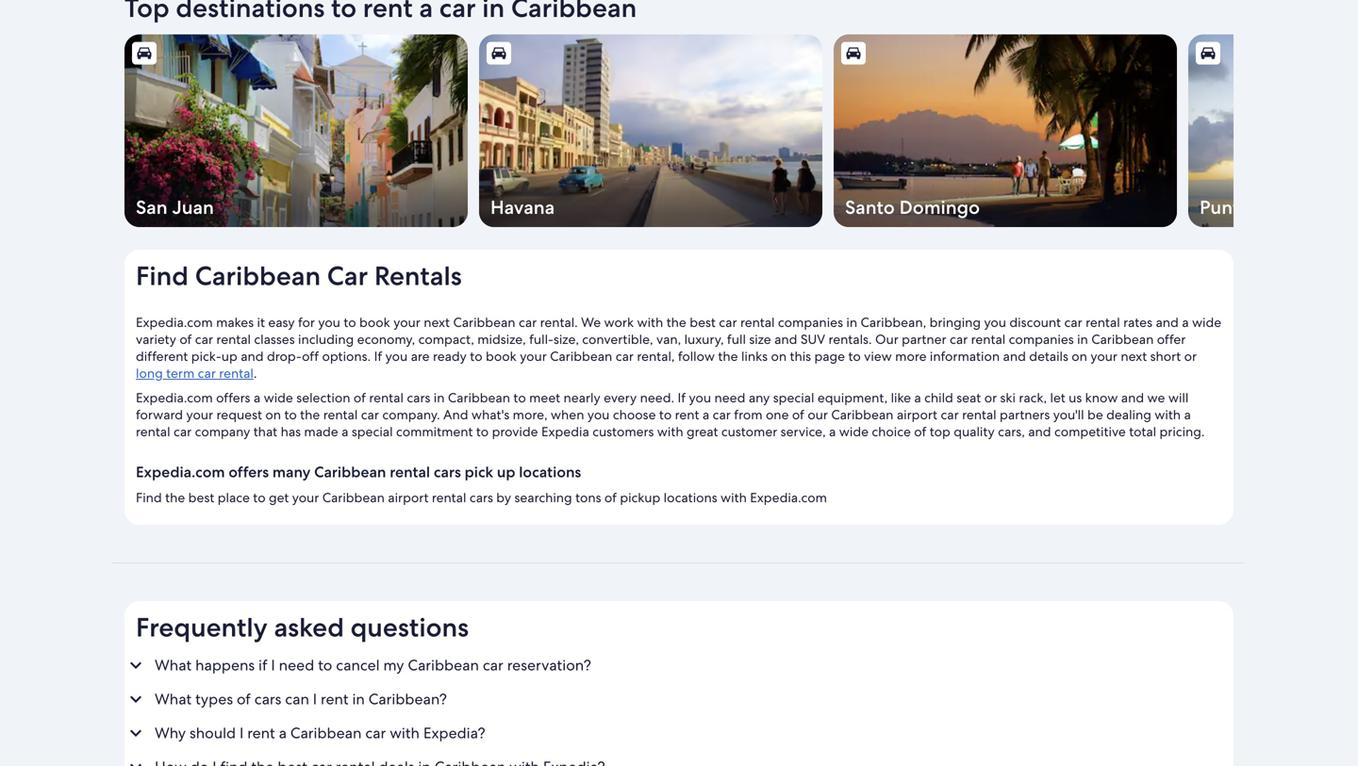 Task type: locate. For each thing, give the bounding box(es) containing it.
more,
[[513, 407, 548, 424]]

1 horizontal spatial wide
[[839, 424, 869, 441]]

wide up has
[[264, 390, 293, 407]]

1 vertical spatial next
[[1121, 348, 1147, 365]]

1 horizontal spatial next
[[1121, 348, 1147, 365]]

2 cars image from the left
[[1200, 45, 1217, 62]]

choose
[[613, 407, 656, 424]]

0 horizontal spatial rent
[[247, 724, 275, 744]]

0 horizontal spatial or
[[985, 390, 997, 407]]

long
[[136, 365, 163, 382]]

rental up request
[[219, 365, 254, 382]]

juan
[[172, 196, 214, 220]]

pick-
[[191, 348, 222, 365]]

best up follow
[[690, 314, 716, 331]]

information
[[930, 348, 1000, 365]]

your
[[394, 314, 421, 331], [520, 348, 547, 365], [1091, 348, 1118, 365], [186, 407, 213, 424], [292, 490, 319, 507]]

airport inside the expedia.com offers many caribbean rental cars pick up locations find the best place to get your caribbean airport rental cars by searching tons of pickup locations with expedia.com
[[388, 490, 429, 507]]

you right for
[[318, 314, 340, 331]]

one
[[766, 407, 789, 424]]

cars left by
[[470, 490, 493, 507]]

to left get
[[253, 490, 266, 507]]

every
[[604, 390, 637, 407]]

why
[[155, 724, 186, 744]]

.
[[254, 365, 257, 382]]

pricing.
[[1160, 424, 1205, 441]]

0 vertical spatial rent
[[675, 407, 699, 424]]

1 vertical spatial need
[[279, 656, 314, 676]]

the
[[667, 314, 687, 331], [718, 348, 738, 365], [300, 407, 320, 424], [165, 490, 185, 507]]

1 vertical spatial up
[[497, 463, 516, 483]]

what down the frequently
[[155, 656, 192, 676]]

1 horizontal spatial need
[[715, 390, 746, 407]]

1 vertical spatial wide
[[264, 390, 293, 407]]

0 vertical spatial or
[[1185, 348, 1197, 365]]

wide down 'equipment,'
[[839, 424, 869, 441]]

view
[[864, 348, 892, 365]]

1 horizontal spatial i
[[271, 656, 275, 676]]

i right if
[[271, 656, 275, 676]]

0 vertical spatial what
[[155, 656, 192, 676]]

0 horizontal spatial i
[[240, 724, 244, 744]]

you left are
[[386, 348, 408, 365]]

full-
[[529, 331, 554, 348]]

2 out of 6 element
[[479, 34, 823, 228]]

bringing
[[930, 314, 981, 331]]

need right if
[[279, 656, 314, 676]]

types
[[195, 690, 233, 710]]

cars image
[[136, 45, 153, 62], [1200, 45, 1217, 62]]

from
[[734, 407, 763, 424]]

0 vertical spatial up
[[222, 348, 238, 365]]

locations up searching on the bottom left of page
[[519, 463, 581, 483]]

makes
[[216, 314, 254, 331]]

follow
[[678, 348, 715, 365]]

companies
[[778, 314, 843, 331], [1009, 331, 1074, 348]]

punta cana
[[1200, 196, 1298, 220]]

0 horizontal spatial airport
[[388, 490, 429, 507]]

work
[[604, 314, 634, 331]]

rental left rates
[[1086, 314, 1120, 331]]

2 vertical spatial rent
[[247, 724, 275, 744]]

0 horizontal spatial on
[[265, 407, 281, 424]]

airport down the commitment
[[388, 490, 429, 507]]

special
[[773, 390, 815, 407], [352, 424, 393, 441]]

rental left discount
[[971, 331, 1006, 348]]

1 cars image from the left
[[491, 45, 508, 62]]

0 vertical spatial best
[[690, 314, 716, 331]]

on
[[771, 348, 787, 365], [1072, 348, 1088, 365], [265, 407, 281, 424]]

with
[[637, 314, 663, 331], [1155, 407, 1181, 424], [657, 424, 684, 441], [721, 490, 747, 507], [390, 724, 420, 744]]

if
[[374, 348, 382, 365], [678, 390, 686, 407]]

special right made
[[352, 424, 393, 441]]

san juan
[[136, 196, 214, 220]]

the inside the expedia.com offers many caribbean rental cars pick up locations find the best place to get your caribbean airport rental cars by searching tons of pickup locations with expedia.com
[[165, 490, 185, 507]]

partners
[[1000, 407, 1050, 424]]

next image
[[1223, 120, 1245, 142]]

cars image inside the 3 out of 6 element
[[845, 45, 862, 62]]

expedia
[[541, 424, 589, 441]]

of right tons
[[605, 490, 617, 507]]

commitment
[[396, 424, 473, 441]]

a
[[1182, 314, 1189, 331], [254, 390, 261, 407], [915, 390, 921, 407], [703, 407, 710, 424], [1184, 407, 1191, 424], [342, 424, 349, 441], [829, 424, 836, 441], [279, 724, 287, 744]]

2 horizontal spatial wide
[[1192, 314, 1222, 331]]

rental up links
[[741, 314, 775, 331]]

1 horizontal spatial locations
[[664, 490, 718, 507]]

domingo
[[900, 196, 980, 220]]

get
[[269, 490, 289, 507]]

cars image for san juan
[[136, 45, 153, 62]]

with down 'customer'
[[721, 490, 747, 507]]

up
[[222, 348, 238, 365], [497, 463, 516, 483]]

book
[[359, 314, 390, 331], [486, 348, 517, 365]]

with right work
[[637, 314, 663, 331]]

offers inside the expedia.com offers many caribbean rental cars pick up locations find the best place to get your caribbean airport rental cars by searching tons of pickup locations with expedia.com
[[229, 463, 269, 483]]

offers
[[216, 390, 250, 407], [229, 463, 269, 483]]

0 vertical spatial find
[[136, 259, 189, 294]]

cars image for punta cana
[[1200, 45, 1217, 62]]

cars image for havana
[[491, 45, 508, 62]]

car left rental.
[[519, 314, 537, 331]]

2 cars image from the left
[[845, 45, 862, 62]]

0 horizontal spatial up
[[222, 348, 238, 365]]

1 horizontal spatial special
[[773, 390, 815, 407]]

best left place
[[188, 490, 214, 507]]

0 vertical spatial need
[[715, 390, 746, 407]]

what for what happens if i need to cancel my caribbean car reservation?
[[155, 656, 192, 676]]

if right options.
[[374, 348, 382, 365]]

caribbean
[[195, 259, 321, 294], [453, 314, 516, 331], [1092, 331, 1154, 348], [550, 348, 613, 365], [448, 390, 510, 407], [831, 407, 894, 424], [314, 463, 386, 483], [322, 490, 385, 507], [408, 656, 479, 676], [290, 724, 362, 744]]

compact,
[[419, 331, 474, 348]]

1 horizontal spatial cars image
[[845, 45, 862, 62]]

airport left seat
[[897, 407, 938, 424]]

1 vertical spatial if
[[678, 390, 686, 407]]

rental down pick
[[432, 490, 466, 507]]

wide
[[1192, 314, 1222, 331], [264, 390, 293, 407], [839, 424, 869, 441]]

2 what from the top
[[155, 690, 192, 710]]

best inside the expedia.com offers many caribbean rental cars pick up locations find the best place to get your caribbean airport rental cars by searching tons of pickup locations with expedia.com
[[188, 490, 214, 507]]

1 horizontal spatial airport
[[897, 407, 938, 424]]

0 vertical spatial book
[[359, 314, 390, 331]]

if right need.
[[678, 390, 686, 407]]

next left short at the right top of page
[[1121, 348, 1147, 365]]

1 horizontal spatial best
[[690, 314, 716, 331]]

1 horizontal spatial if
[[678, 390, 686, 407]]

what's
[[472, 407, 510, 424]]

of left top
[[914, 424, 927, 441]]

cars image inside "4 out of 6" "element"
[[1200, 45, 1217, 62]]

locations
[[519, 463, 581, 483], [664, 490, 718, 507]]

our
[[875, 331, 899, 348]]

that
[[254, 424, 278, 441]]

2 horizontal spatial on
[[1072, 348, 1088, 365]]

1 horizontal spatial book
[[486, 348, 517, 365]]

cars image inside 1 out of 6 element
[[136, 45, 153, 62]]

book up options.
[[359, 314, 390, 331]]

of inside the expedia.com offers many caribbean rental cars pick up locations find the best place to get your caribbean airport rental cars by searching tons of pickup locations with expedia.com
[[605, 490, 617, 507]]

expedia.com makes it easy for you to book your next caribbean car rental. we work with the best car rental companies in caribbean, bringing you discount car rental rates and a wide variety of car rental classes including economy, compact, midsize, full-size, convertible, van, luxury, full size and suv rentals. our partner car rental companies in caribbean offer different pick-up and drop-off options. if you are ready to book your caribbean car rental, follow the links on this page to view more information and details on your next short or long term car rental . expedia.com offers a wide selection of rental cars in caribbean to meet nearly every need. if you need any special equipment, like a child seat or ski rack, let us know and we will forward your request on to the rental car company. and what's more, when you choose to rent a car from one of our caribbean airport car rental partners you'll be dealing with a rental car company that has made a special commitment to provide expedia customers with great customer service, a wide choice of top quality cars, and competitive total pricing.
[[136, 314, 1222, 441]]

expedia.com
[[136, 314, 213, 331], [136, 390, 213, 407], [136, 463, 225, 483], [750, 490, 827, 507]]

rental
[[741, 314, 775, 331], [1086, 314, 1120, 331], [216, 331, 251, 348], [971, 331, 1006, 348], [219, 365, 254, 382], [369, 390, 404, 407], [323, 407, 358, 424], [962, 407, 997, 424], [136, 424, 170, 441], [390, 463, 430, 483], [432, 490, 466, 507]]

rental down the commitment
[[390, 463, 430, 483]]

1 vertical spatial book
[[486, 348, 517, 365]]

cars up the commitment
[[407, 390, 431, 407]]

0 horizontal spatial cars image
[[491, 45, 508, 62]]

0 vertical spatial offers
[[216, 390, 250, 407]]

0 horizontal spatial cars image
[[136, 45, 153, 62]]

links
[[741, 348, 768, 365]]

1 vertical spatial offers
[[229, 463, 269, 483]]

what types of cars can i rent in caribbean?
[[155, 690, 447, 710]]

2 horizontal spatial rent
[[675, 407, 699, 424]]

you'll
[[1054, 407, 1084, 424]]

you right when
[[588, 407, 610, 424]]

0 horizontal spatial companies
[[778, 314, 843, 331]]

find down forward at the left of page
[[136, 490, 162, 507]]

0 horizontal spatial if
[[374, 348, 382, 365]]

cars image
[[491, 45, 508, 62], [845, 45, 862, 62]]

of right selection
[[354, 390, 366, 407]]

1 vertical spatial best
[[188, 490, 214, 507]]

on right request
[[265, 407, 281, 424]]

with down caribbean?
[[390, 724, 420, 744]]

company.
[[382, 407, 440, 424]]

0 vertical spatial i
[[271, 656, 275, 676]]

details
[[1030, 348, 1069, 365]]

or right short at the right top of page
[[1185, 348, 1197, 365]]

suv
[[801, 331, 826, 348]]

car right like
[[941, 407, 959, 424]]

car left company.
[[361, 407, 379, 424]]

the right that
[[300, 407, 320, 424]]

find
[[136, 259, 189, 294], [136, 490, 162, 507]]

your inside the expedia.com offers many caribbean rental cars pick up locations find the best place to get your caribbean airport rental cars by searching tons of pickup locations with expedia.com
[[292, 490, 319, 507]]

next up ready
[[424, 314, 450, 331]]

0 vertical spatial next
[[424, 314, 450, 331]]

your right get
[[292, 490, 319, 507]]

special right any
[[773, 390, 815, 407]]

to right and at the left of page
[[476, 424, 489, 441]]

1 what from the top
[[155, 656, 192, 676]]

1 horizontal spatial up
[[497, 463, 516, 483]]

top
[[930, 424, 951, 441]]

ready
[[433, 348, 467, 365]]

a right we
[[1184, 407, 1191, 424]]

car right term
[[198, 365, 216, 382]]

in left the our
[[847, 314, 858, 331]]

with left great
[[657, 424, 684, 441]]

0 horizontal spatial locations
[[519, 463, 581, 483]]

up up by
[[497, 463, 516, 483]]

locations right pickup
[[664, 490, 718, 507]]

midsize,
[[478, 331, 526, 348]]

1 vertical spatial rent
[[321, 690, 349, 710]]

car left from
[[713, 407, 731, 424]]

drop-
[[267, 348, 302, 365]]

i
[[271, 656, 275, 676], [313, 690, 317, 710], [240, 724, 244, 744]]

book left full-
[[486, 348, 517, 365]]

0 vertical spatial special
[[773, 390, 815, 407]]

next
[[424, 314, 450, 331], [1121, 348, 1147, 365]]

size
[[749, 331, 771, 348]]

reservation?
[[507, 656, 591, 676]]

airport
[[897, 407, 938, 424], [388, 490, 429, 507]]

i right can
[[313, 690, 317, 710]]

1 vertical spatial airport
[[388, 490, 429, 507]]

this
[[790, 348, 811, 365]]

meet
[[529, 390, 560, 407]]

1 vertical spatial what
[[155, 690, 192, 710]]

1 horizontal spatial cars image
[[1200, 45, 1217, 62]]

1 horizontal spatial companies
[[1009, 331, 1074, 348]]

different
[[136, 348, 188, 365]]

are
[[411, 348, 430, 365]]

with inside the expedia.com offers many caribbean rental cars pick up locations find the best place to get your caribbean airport rental cars by searching tons of pickup locations with expedia.com
[[721, 490, 747, 507]]

find up variety
[[136, 259, 189, 294]]

bayahibe beach featuring a beach, a sunset and tropical scenes image
[[1189, 34, 1359, 228]]

car down caribbean?
[[365, 724, 386, 744]]

2 horizontal spatial i
[[313, 690, 317, 710]]

a left from
[[703, 407, 710, 424]]

a right like
[[915, 390, 921, 407]]

frequently
[[136, 611, 268, 646]]

0 horizontal spatial book
[[359, 314, 390, 331]]

0 horizontal spatial next
[[424, 314, 450, 331]]

2 find from the top
[[136, 490, 162, 507]]

what up the why
[[155, 690, 192, 710]]

offers up company in the bottom of the page
[[216, 390, 250, 407]]

car right discount
[[1065, 314, 1083, 331]]

cars image inside 2 out of 6 element
[[491, 45, 508, 62]]

and right rates
[[1156, 314, 1179, 331]]

rental left the ski
[[962, 407, 997, 424]]

0 horizontal spatial special
[[352, 424, 393, 441]]

1 find from the top
[[136, 259, 189, 294]]

companies up rack,
[[1009, 331, 1074, 348]]

1 cars image from the left
[[136, 45, 153, 62]]

rent up why should i rent a caribbean car with expedia?
[[321, 690, 349, 710]]

rentals.
[[829, 331, 872, 348]]

car right the partner
[[950, 331, 968, 348]]

santo domingo
[[845, 196, 980, 220]]

on left this
[[771, 348, 787, 365]]

1 horizontal spatial on
[[771, 348, 787, 365]]

0 vertical spatial airport
[[897, 407, 938, 424]]

your left size, at the left of the page
[[520, 348, 547, 365]]

1 vertical spatial find
[[136, 490, 162, 507]]

customer
[[722, 424, 778, 441]]

what
[[155, 656, 192, 676], [155, 690, 192, 710]]

offers up place
[[229, 463, 269, 483]]

what for what types of cars can i rent in caribbean?
[[155, 690, 192, 710]]

for
[[298, 314, 315, 331]]

car
[[519, 314, 537, 331], [719, 314, 737, 331], [1065, 314, 1083, 331], [195, 331, 213, 348], [950, 331, 968, 348], [616, 348, 634, 365], [198, 365, 216, 382], [361, 407, 379, 424], [713, 407, 731, 424], [941, 407, 959, 424], [174, 424, 192, 441], [483, 656, 504, 676], [365, 724, 386, 744]]

0 horizontal spatial best
[[188, 490, 214, 507]]

0 vertical spatial wide
[[1192, 314, 1222, 331]]

previous image
[[113, 120, 136, 142]]



Task type: describe. For each thing, give the bounding box(es) containing it.
like
[[891, 390, 911, 407]]

rent inside "expedia.com makes it easy for you to book your next caribbean car rental. we work with the best car rental companies in caribbean, bringing you discount car rental rates and a wide variety of car rental classes including economy, compact, midsize, full-size, convertible, van, luxury, full size and suv rentals. our partner car rental companies in caribbean offer different pick-up and drop-off options. if you are ready to book your caribbean car rental, follow the links on this page to view more information and details on your next short or long term car rental . expedia.com offers a wide selection of rental cars in caribbean to meet nearly every need. if you need any special equipment, like a child seat or ski rack, let us know and we will forward your request on to the rental car company. and what's more, when you choose to rent a car from one of our caribbean airport car rental partners you'll be dealing with a rental car company that has made a special commitment to provide expedia customers with great customer service, a wide choice of top quality cars, and competitive total pricing."
[[675, 407, 699, 424]]

it
[[257, 314, 265, 331]]

1 vertical spatial i
[[313, 690, 317, 710]]

can
[[285, 690, 309, 710]]

when
[[551, 407, 584, 424]]

to left 'view'
[[849, 348, 861, 365]]

0 vertical spatial if
[[374, 348, 382, 365]]

expedia.com up different
[[136, 314, 213, 331]]

0 horizontal spatial wide
[[264, 390, 293, 407]]

of right types
[[237, 690, 251, 710]]

san juan cathedral image
[[125, 34, 468, 228]]

equipment,
[[818, 390, 888, 407]]

questions
[[351, 611, 469, 646]]

0 horizontal spatial need
[[279, 656, 314, 676]]

total
[[1129, 424, 1157, 441]]

cars left pick
[[434, 463, 461, 483]]

and right cars,
[[1029, 424, 1051, 441]]

request
[[216, 407, 262, 424]]

to left the meet
[[514, 390, 526, 407]]

and left drop-
[[241, 348, 264, 365]]

1 vertical spatial or
[[985, 390, 997, 407]]

a right rates
[[1182, 314, 1189, 331]]

full
[[727, 331, 746, 348]]

variety
[[136, 331, 176, 348]]

selection
[[296, 390, 350, 407]]

child
[[925, 390, 954, 407]]

competitive
[[1055, 424, 1126, 441]]

by
[[496, 490, 511, 507]]

term
[[166, 365, 195, 382]]

car
[[327, 259, 368, 294]]

1 horizontal spatial rent
[[321, 690, 349, 710]]

need.
[[640, 390, 675, 407]]

1 out of 6 element
[[125, 34, 468, 228]]

1 horizontal spatial or
[[1185, 348, 1197, 365]]

of left our
[[792, 407, 805, 424]]

havana
[[491, 196, 555, 220]]

pickup
[[620, 490, 661, 507]]

in right details
[[1077, 331, 1089, 348]]

a down can
[[279, 724, 287, 744]]

nearly
[[564, 390, 601, 407]]

car left makes
[[195, 331, 213, 348]]

cars image for santo domingo
[[845, 45, 862, 62]]

discount
[[1010, 314, 1061, 331]]

tons
[[576, 490, 601, 507]]

van,
[[657, 331, 681, 348]]

4 out of 6 element
[[1189, 34, 1359, 228]]

should
[[190, 724, 236, 744]]

offer
[[1157, 331, 1186, 348]]

partner
[[902, 331, 947, 348]]

2 vertical spatial i
[[240, 724, 244, 744]]

convertible,
[[582, 331, 653, 348]]

expedia.com down service,
[[750, 490, 827, 507]]

0 vertical spatial locations
[[519, 463, 581, 483]]

and right size
[[775, 331, 798, 348]]

great
[[687, 424, 718, 441]]

place
[[218, 490, 250, 507]]

santo
[[845, 196, 895, 220]]

what happens if i need to cancel my caribbean car reservation?
[[155, 656, 591, 676]]

will
[[1169, 390, 1189, 407]]

punta
[[1200, 196, 1250, 220]]

car left reservation?
[[483, 656, 504, 676]]

airport inside "expedia.com makes it easy for you to book your next caribbean car rental. we work with the best car rental companies in caribbean, bringing you discount car rental rates and a wide variety of car rental classes including economy, compact, midsize, full-size, convertible, van, luxury, full size and suv rentals. our partner car rental companies in caribbean offer different pick-up and drop-off options. if you are ready to book your caribbean car rental, follow the links on this page to view more information and details on your next short or long term car rental . expedia.com offers a wide selection of rental cars in caribbean to meet nearly every need. if you need any special equipment, like a child seat or ski rack, let us know and we will forward your request on to the rental car company. and what's more, when you choose to rent a car from one of our caribbean airport car rental partners you'll be dealing with a rental car company that has made a special commitment to provide expedia customers with great customer service, a wide choice of top quality cars, and competitive total pricing."
[[897, 407, 938, 424]]

up inside the expedia.com offers many caribbean rental cars pick up locations find the best place to get your caribbean airport rental cars by searching tons of pickup locations with expedia.com
[[497, 463, 516, 483]]

cancel
[[336, 656, 380, 676]]

more
[[895, 348, 927, 365]]

options.
[[322, 348, 371, 365]]

know
[[1086, 390, 1118, 407]]

our
[[808, 407, 828, 424]]

and left details
[[1003, 348, 1026, 365]]

to inside the expedia.com offers many caribbean rental cars pick up locations find the best place to get your caribbean airport rental cars by searching tons of pickup locations with expedia.com
[[253, 490, 266, 507]]

to left the cancel
[[318, 656, 332, 676]]

to right ready
[[470, 348, 483, 365]]

expedia.com offers many caribbean rental cars pick up locations find the best place to get your caribbean airport rental cars by searching tons of pickup locations with expedia.com
[[136, 463, 827, 507]]

car left size
[[719, 314, 737, 331]]

rental down options.
[[369, 390, 404, 407]]

caribbean,
[[861, 314, 927, 331]]

expedia.com down company in the bottom of the page
[[136, 463, 225, 483]]

including
[[298, 331, 354, 348]]

rental down long
[[136, 424, 170, 441]]

if
[[259, 656, 267, 676]]

cars inside "expedia.com makes it easy for you to book your next caribbean car rental. we work with the best car rental companies in caribbean, bringing you discount car rental rates and a wide variety of car rental classes including economy, compact, midsize, full-size, convertible, van, luxury, full size and suv rentals. our partner car rental companies in caribbean offer different pick-up and drop-off options. if you are ready to book your caribbean car rental, follow the links on this page to view more information and details on your next short or long term car rental . expedia.com offers a wide selection of rental cars in caribbean to meet nearly every need. if you need any special equipment, like a child seat or ski rack, let us know and we will forward your request on to the rental car company. and what's more, when you choose to rent a car from one of our caribbean airport car rental partners you'll be dealing with a rental car company that has made a special commitment to provide expedia customers with great customer service, a wide choice of top quality cars, and competitive total pricing."
[[407, 390, 431, 407]]

us
[[1069, 390, 1082, 407]]

to right the choose
[[659, 407, 672, 424]]

car left company in the bottom of the page
[[174, 424, 192, 441]]

economy,
[[357, 331, 415, 348]]

offers inside "expedia.com makes it easy for you to book your next caribbean car rental. we work with the best car rental companies in caribbean, bringing you discount car rental rates and a wide variety of car rental classes including economy, compact, midsize, full-size, convertible, van, luxury, full size and suv rentals. our partner car rental companies in caribbean offer different pick-up and drop-off options. if you are ready to book your caribbean car rental, follow the links on this page to view more information and details on your next short or long term car rental . expedia.com offers a wide selection of rental cars in caribbean to meet nearly every need. if you need any special equipment, like a child seat or ski rack, let us know and we will forward your request on to the rental car company. and what's more, when you choose to rent a car from one of our caribbean airport car rental partners you'll be dealing with a rental car company that has made a special commitment to provide expedia customers with great customer service, a wide choice of top quality cars, and competitive total pricing."
[[216, 390, 250, 407]]

ski
[[1001, 390, 1016, 407]]

short
[[1151, 348, 1181, 365]]

rental left it
[[216, 331, 251, 348]]

1 vertical spatial special
[[352, 424, 393, 441]]

best inside "expedia.com makes it easy for you to book your next caribbean car rental. we work with the best car rental companies in caribbean, bringing you discount car rental rates and a wide variety of car rental classes including economy, compact, midsize, full-size, convertible, van, luxury, full size and suv rentals. our partner car rental companies in caribbean offer different pick-up and drop-off options. if you are ready to book your caribbean car rental, follow the links on this page to view more information and details on your next short or long term car rental . expedia.com offers a wide selection of rental cars in caribbean to meet nearly every need. if you need any special equipment, like a child seat or ski rack, let us know and we will forward your request on to the rental car company. and what's more, when you choose to rent a car from one of our caribbean airport car rental partners you'll be dealing with a rental car company that has made a special commitment to provide expedia customers with great customer service, a wide choice of top quality cars, and competitive total pricing."
[[690, 314, 716, 331]]

asked
[[274, 611, 344, 646]]

long term car rental link
[[136, 365, 254, 382]]

we
[[1148, 390, 1165, 407]]

find caribbean car rentals
[[136, 259, 462, 294]]

easy
[[268, 314, 295, 331]]

3 out of 6 element
[[834, 34, 1177, 228]]

of right variety
[[180, 331, 192, 348]]

in up the commitment
[[434, 390, 445, 407]]

frequently asked questions
[[136, 611, 469, 646]]

let
[[1050, 390, 1066, 407]]

dealing
[[1107, 407, 1152, 424]]

2 vertical spatial wide
[[839, 424, 869, 441]]

the up follow
[[667, 314, 687, 331]]

to right that
[[284, 407, 297, 424]]

and
[[443, 407, 468, 424]]

you up great
[[689, 390, 711, 407]]

cana
[[1254, 196, 1298, 220]]

your up "know"
[[1091, 348, 1118, 365]]

the left links
[[718, 348, 738, 365]]

and left we
[[1121, 390, 1144, 407]]

happens
[[195, 656, 255, 676]]

rates
[[1124, 314, 1153, 331]]

with right the dealing
[[1155, 407, 1181, 424]]

rental right has
[[323, 407, 358, 424]]

in down the cancel
[[352, 690, 365, 710]]

need inside "expedia.com makes it easy for you to book your next caribbean car rental. we work with the best car rental companies in caribbean, bringing you discount car rental rates and a wide variety of car rental classes including economy, compact, midsize, full-size, convertible, van, luxury, full size and suv rentals. our partner car rental companies in caribbean offer different pick-up and drop-off options. if you are ready to book your caribbean car rental, follow the links on this page to view more information and details on your next short or long term car rental . expedia.com offers a wide selection of rental cars in caribbean to meet nearly every need. if you need any special equipment, like a child seat or ski rack, let us know and we will forward your request on to the rental car company. and what's more, when you choose to rent a car from one of our caribbean airport car rental partners you'll be dealing with a rental car company that has made a special commitment to provide expedia customers with great customer service, a wide choice of top quality cars, and competitive total pricing."
[[715, 390, 746, 407]]

a right made
[[342, 424, 349, 441]]

many
[[273, 463, 311, 483]]

cars left can
[[254, 690, 281, 710]]

my
[[383, 656, 404, 676]]

expedia.com down term
[[136, 390, 213, 407]]

luxury,
[[685, 331, 724, 348]]

a down .
[[254, 390, 261, 407]]

a right our
[[829, 424, 836, 441]]

you right bringing
[[984, 314, 1007, 331]]

rental.
[[540, 314, 578, 331]]

car left rental,
[[616, 348, 634, 365]]

page
[[815, 348, 845, 365]]

up inside "expedia.com makes it easy for you to book your next caribbean car rental. we work with the best car rental companies in caribbean, bringing you discount car rental rates and a wide variety of car rental classes including economy, compact, midsize, full-size, convertible, van, luxury, full size and suv rentals. our partner car rental companies in caribbean offer different pick-up and drop-off options. if you are ready to book your caribbean car rental, follow the links on this page to view more information and details on your next short or long term car rental . expedia.com offers a wide selection of rental cars in caribbean to meet nearly every need. if you need any special equipment, like a child seat or ski rack, let us know and we will forward your request on to the rental car company. and what's more, when you choose to rent a car from one of our caribbean airport car rental partners you'll be dealing with a rental car company that has made a special commitment to provide expedia customers with great customer service, a wide choice of top quality cars, and competitive total pricing."
[[222, 348, 238, 365]]

dominican republic which includes a sunset and general coastal views image
[[834, 34, 1177, 228]]

your left request
[[186, 407, 213, 424]]

1 vertical spatial locations
[[664, 490, 718, 507]]

forward
[[136, 407, 183, 424]]

seat
[[957, 390, 981, 407]]

be
[[1088, 407, 1103, 424]]

company
[[195, 424, 250, 441]]

off
[[302, 348, 319, 365]]

rentals
[[374, 259, 462, 294]]

has
[[281, 424, 301, 441]]

your up are
[[394, 314, 421, 331]]

classes
[[254, 331, 295, 348]]

malecon image
[[479, 34, 823, 228]]

find inside the expedia.com offers many caribbean rental cars pick up locations find the best place to get your caribbean airport rental cars by searching tons of pickup locations with expedia.com
[[136, 490, 162, 507]]

to up options.
[[344, 314, 356, 331]]



Task type: vqa. For each thing, say whether or not it's contained in the screenshot.
the small "icon"
no



